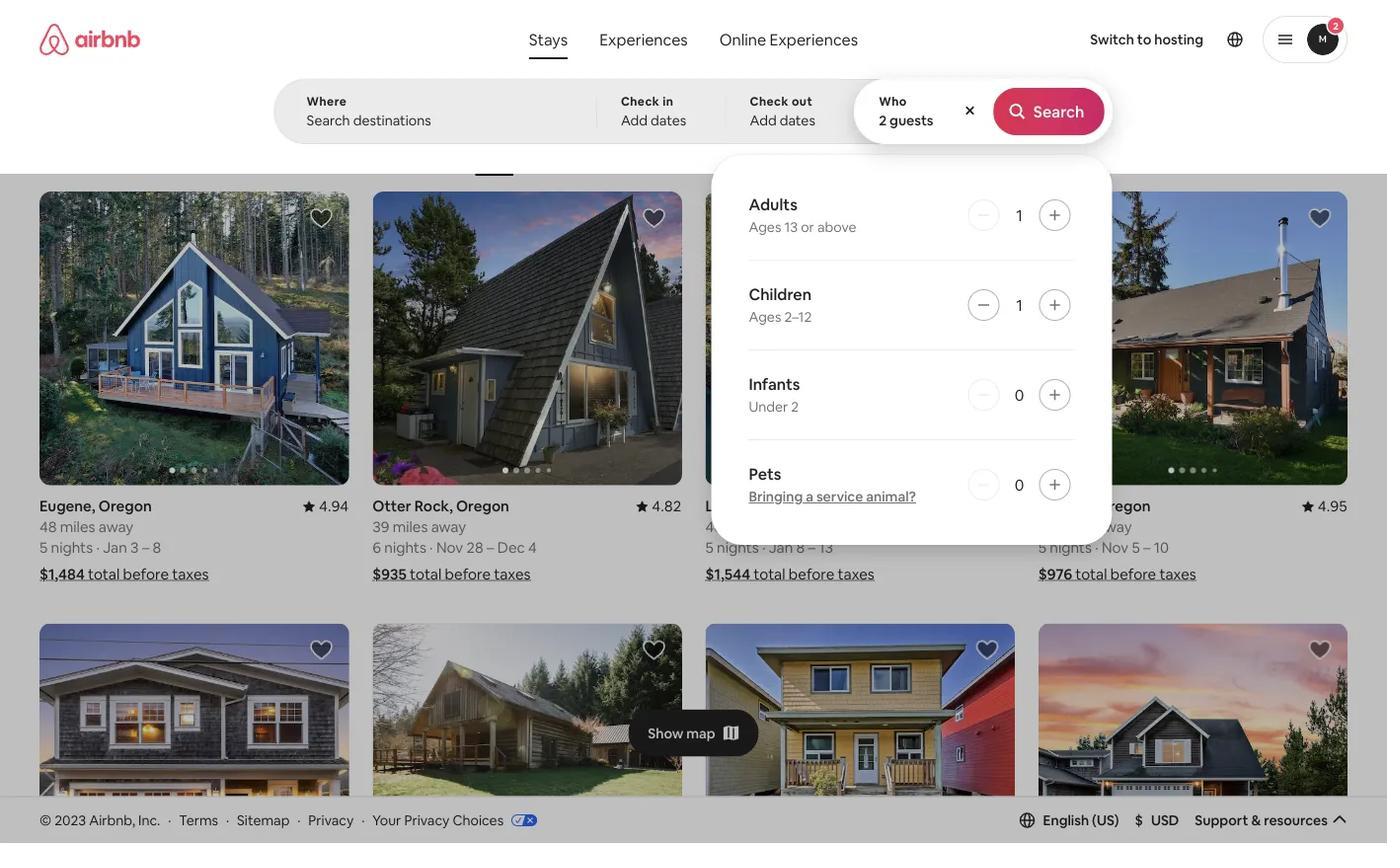 Task type: describe. For each thing, give the bounding box(es) containing it.
privacy link
[[309, 811, 354, 829]]

bringing a service animal? button
[[749, 488, 916, 506]]

online experiences link
[[704, 20, 874, 59]]

trending
[[953, 146, 1003, 161]]

add for check out add dates
[[750, 112, 777, 129]]

$935
[[373, 565, 407, 584]]

– inside otter rock, oregon 39 miles away 6 nights · nov 28 – dec 4 $935 total before taxes
[[487, 538, 494, 558]]

stays button
[[513, 20, 584, 59]]

6
[[373, 538, 381, 558]]

profile element
[[891, 0, 1348, 79]]

away inside eugene, oregon 43 miles away 5 nights · nov 5 – 10 $976 total before taxes
[[1097, 518, 1132, 537]]

off-
[[756, 146, 778, 161]]

adults
[[749, 194, 798, 214]]

4.95 out of 5 average rating image
[[1303, 497, 1348, 516]]

taxes inside eugene, oregon 43 miles away 5 nights · nov 5 – 10 $976 total before taxes
[[1160, 565, 1197, 584]]

sitemap
[[237, 811, 290, 829]]

show map
[[648, 725, 716, 742]]

Where field
[[307, 112, 565, 129]]

children
[[749, 284, 812, 304]]

check in add dates
[[621, 94, 687, 129]]

2–12
[[785, 308, 812, 326]]

switch to hosting
[[1091, 31, 1204, 48]]

what can we help you find? tab list
[[513, 20, 704, 59]]

to
[[1138, 31, 1152, 48]]

eugene, oregon 43 miles away 5 nights · nov 5 – 10 $976 total before taxes
[[1039, 497, 1197, 584]]

oregon inside "lincoln city, oregon 40 miles away 5 nights · jan 8 – 13 $1,544 total before taxes"
[[793, 497, 847, 516]]

choices
[[453, 811, 504, 829]]

terms · sitemap · privacy ·
[[179, 811, 365, 829]]

rock,
[[415, 497, 453, 516]]

before inside otter rock, oregon 39 miles away 6 nights · nov 28 – dec 4 $935 total before taxes
[[445, 565, 491, 584]]

none search field containing stays
[[274, 0, 1114, 545]]

or
[[801, 218, 815, 236]]

service
[[817, 488, 864, 506]]

switch
[[1091, 31, 1135, 48]]

nights inside otter rock, oregon 39 miles away 6 nights · nov 28 – dec 4 $935 total before taxes
[[384, 538, 427, 558]]

eugene, oregon 48 miles away 5 nights · jan 3 – 8 $1,484 total before taxes
[[40, 497, 209, 584]]

your
[[373, 811, 401, 829]]

· inside otter rock, oregon 39 miles away 6 nights · nov 28 – dec 4 $935 total before taxes
[[430, 538, 433, 558]]

total inside "lincoln city, oregon 40 miles away 5 nights · jan 8 – 13 $1,544 total before taxes"
[[754, 565, 786, 584]]

pets
[[749, 464, 782, 484]]

oregon inside eugene, oregon 43 miles away 5 nights · nov 5 – 10 $976 total before taxes
[[1098, 497, 1151, 516]]

map
[[687, 725, 716, 742]]

resources
[[1264, 812, 1328, 829]]

support & resources
[[1195, 812, 1328, 829]]

ages for children
[[749, 308, 782, 326]]

oregon inside otter rock, oregon 39 miles away 6 nights · nov 28 – dec 4 $935 total before taxes
[[456, 497, 510, 516]]

$976
[[1039, 565, 1073, 584]]

add to wishlist: lincoln city, oregon image
[[976, 206, 999, 230]]

online
[[720, 29, 766, 49]]

english (us)
[[1044, 812, 1120, 829]]

eugene, for 43
[[1039, 497, 1095, 516]]

guests
[[890, 112, 934, 129]]

0 for pets
[[1015, 475, 1025, 495]]

10
[[1154, 538, 1169, 558]]

add to wishlist: pacific city, oregon image
[[1309, 639, 1332, 662]]

city,
[[759, 497, 790, 516]]

3
[[130, 538, 139, 558]]

4.82 out of 5 average rating image
[[636, 497, 682, 516]]

a
[[806, 488, 814, 506]]

bringing
[[749, 488, 803, 506]]

your privacy choices link
[[373, 811, 537, 831]]

dates for check in add dates
[[651, 112, 687, 129]]

add to wishlist: otter rock, oregon image
[[642, 206, 666, 230]]

miles inside "lincoln city, oregon 40 miles away 5 nights · jan 8 – 13 $1,544 total before taxes"
[[726, 518, 762, 537]]

total inside eugene, oregon 43 miles away 5 nights · nov 5 – 10 $976 total before taxes
[[1076, 565, 1108, 584]]

lincoln
[[706, 497, 755, 516]]

taxes inside "lincoln city, oregon 40 miles away 5 nights · jan 8 – 13 $1,544 total before taxes"
[[838, 565, 875, 584]]

oregon inside eugene, oregon 48 miles away 5 nights · jan 3 – 8 $1,484 total before taxes
[[99, 497, 152, 516]]

tiny homes
[[856, 146, 919, 161]]

jan inside "lincoln city, oregon 40 miles away 5 nights · jan 8 – 13 $1,544 total before taxes"
[[769, 538, 793, 558]]

2 inside infants under 2
[[791, 398, 799, 416]]

english
[[1044, 812, 1090, 829]]

39
[[373, 518, 390, 537]]

in
[[663, 94, 674, 109]]

pets bringing a service animal?
[[749, 464, 916, 506]]

experiences inside button
[[600, 29, 688, 49]]

hosting
[[1155, 31, 1204, 48]]

out
[[792, 94, 813, 109]]

infants under 2
[[749, 374, 800, 416]]

before inside eugene, oregon 43 miles away 5 nights · nov 5 – 10 $976 total before taxes
[[1111, 565, 1157, 584]]

dec
[[498, 538, 525, 558]]

add to wishlist: eugene, oregon image
[[309, 206, 333, 230]]

show map button
[[628, 710, 759, 757]]

grid
[[802, 146, 824, 161]]

· inside eugene, oregon 48 miles away 5 nights · jan 3 – 8 $1,484 total before taxes
[[96, 538, 100, 558]]

tropical
[[298, 146, 343, 161]]

views
[[693, 146, 724, 161]]

support & resources button
[[1195, 812, 1348, 829]]

nights inside eugene, oregon 48 miles away 5 nights · jan 3 – 8 $1,484 total before taxes
[[51, 538, 93, 558]]

terms
[[179, 811, 218, 829]]

4.88
[[985, 497, 1015, 516]]

who
[[879, 94, 907, 109]]

3 5 from the left
[[1039, 538, 1047, 558]]

infants
[[749, 374, 800, 394]]

above
[[818, 218, 857, 236]]

nights inside "lincoln city, oregon 40 miles away 5 nights · jan 8 – 13 $1,544 total before taxes"
[[717, 538, 759, 558]]

13 inside adults ages 13 or above
[[785, 218, 798, 236]]

nights inside eugene, oregon 43 miles away 5 nights · nov 5 – 10 $976 total before taxes
[[1050, 538, 1092, 558]]

who 2 guests
[[879, 94, 934, 129]]

taxes inside otter rock, oregon 39 miles away 6 nights · nov 28 – dec 4 $935 total before taxes
[[494, 565, 531, 584]]

otter rock, oregon 39 miles away 6 nights · nov 28 – dec 4 $935 total before taxes
[[373, 497, 537, 584]]

switch to hosting link
[[1079, 19, 1216, 60]]

&
[[1252, 812, 1261, 829]]

$
[[1135, 812, 1144, 829]]

away inside "lincoln city, oregon 40 miles away 5 nights · jan 8 – 13 $1,544 total before taxes"
[[765, 518, 800, 537]]

(us)
[[1092, 812, 1120, 829]]

inc.
[[138, 811, 160, 829]]

· right terms link
[[226, 811, 229, 829]]



Task type: vqa. For each thing, say whether or not it's contained in the screenshot.
second Eugene, from left
yes



Task type: locate. For each thing, give the bounding box(es) containing it.
4 miles from the left
[[1059, 518, 1094, 537]]

– right 28 on the bottom of page
[[487, 538, 494, 558]]

13 inside "lincoln city, oregon 40 miles away 5 nights · jan 8 – 13 $1,544 total before taxes"
[[819, 538, 834, 558]]

adults ages 13 or above
[[749, 194, 857, 236]]

$1,544
[[706, 565, 751, 584]]

3 oregon from the left
[[793, 497, 847, 516]]

under
[[749, 398, 788, 416]]

2 nights from the left
[[384, 538, 427, 558]]

display total before taxes switch
[[1296, 125, 1331, 149]]

2 eugene, from the left
[[1039, 497, 1095, 516]]

1 horizontal spatial check
[[750, 94, 789, 109]]

2 5 from the left
[[706, 538, 714, 558]]

4 taxes from the left
[[1160, 565, 1197, 584]]

2 oregon from the left
[[456, 497, 510, 516]]

ages for adults
[[749, 218, 782, 236]]

total right the $935
[[410, 565, 442, 584]]

· left 3
[[96, 538, 100, 558]]

1 horizontal spatial experiences
[[770, 29, 858, 49]]

1 5 from the left
[[40, 538, 48, 558]]

nov left 10
[[1102, 538, 1129, 558]]

1 horizontal spatial add
[[750, 112, 777, 129]]

2 8 from the left
[[797, 538, 805, 558]]

check left in
[[621, 94, 660, 109]]

1 experiences from the left
[[600, 29, 688, 49]]

– left 10
[[1144, 538, 1151, 558]]

check
[[621, 94, 660, 109], [750, 94, 789, 109]]

1 horizontal spatial 2
[[879, 112, 887, 129]]

2 taxes from the left
[[494, 565, 531, 584]]

eugene, inside eugene, oregon 48 miles away 5 nights · jan 3 – 8 $1,484 total before taxes
[[40, 497, 95, 516]]

1 nights from the left
[[51, 538, 93, 558]]

total right the $1,544
[[754, 565, 786, 584]]

away
[[98, 518, 133, 537], [431, 518, 466, 537], [765, 518, 800, 537], [1097, 518, 1132, 537]]

0 horizontal spatial privacy
[[309, 811, 354, 829]]

· right inc.
[[168, 811, 171, 829]]

total inside otter rock, oregon 39 miles away 6 nights · nov 28 – dec 4 $935 total before taxes
[[410, 565, 442, 584]]

stays tab panel
[[274, 79, 1114, 545]]

english (us) button
[[1020, 812, 1120, 829]]

jan down city,
[[769, 538, 793, 558]]

0 horizontal spatial dates
[[651, 112, 687, 129]]

2 dates from the left
[[780, 112, 816, 129]]

2 inside 2 dropdown button
[[1334, 19, 1339, 32]]

nov inside eugene, oregon 43 miles away 5 nights · nov 5 – 10 $976 total before taxes
[[1102, 538, 1129, 558]]

0 horizontal spatial eugene,
[[40, 497, 95, 516]]

total right $1,484
[[88, 565, 120, 584]]

48
[[40, 518, 57, 537]]

dates
[[651, 112, 687, 129], [780, 112, 816, 129]]

0 vertical spatial 2
[[1334, 19, 1339, 32]]

add inside check out add dates
[[750, 112, 777, 129]]

– inside eugene, oregon 48 miles away 5 nights · jan 3 – 8 $1,484 total before taxes
[[142, 538, 149, 558]]

2 inside who 2 guests
[[879, 112, 887, 129]]

away up 3
[[98, 518, 133, 537]]

miles down "lincoln"
[[726, 518, 762, 537]]

jan inside eugene, oregon 48 miles away 5 nights · jan 3 – 8 $1,484 total before taxes
[[103, 538, 127, 558]]

eugene,
[[40, 497, 95, 516], [1039, 497, 1095, 516]]

1 vertical spatial 13
[[819, 538, 834, 558]]

4 nights from the left
[[1050, 538, 1092, 558]]

40
[[706, 518, 723, 537]]

5 down 40
[[706, 538, 714, 558]]

2 away from the left
[[431, 518, 466, 537]]

off-the-grid
[[756, 146, 824, 161]]

3 total from the left
[[754, 565, 786, 584]]

sitemap link
[[237, 811, 290, 829]]

5 down 43
[[1039, 538, 1047, 558]]

eugene, up 43
[[1039, 497, 1095, 516]]

2 button
[[1263, 16, 1348, 63]]

5 inside eugene, oregon 48 miles away 5 nights · jan 3 – 8 $1,484 total before taxes
[[40, 538, 48, 558]]

privacy
[[309, 811, 354, 829], [404, 811, 450, 829]]

43
[[1039, 518, 1056, 537]]

0 for infants
[[1015, 385, 1025, 405]]

lincoln city, oregon 40 miles away 5 nights · jan 8 – 13 $1,544 total before taxes
[[706, 497, 875, 584]]

2 – from the left
[[487, 538, 494, 558]]

2 check from the left
[[750, 94, 789, 109]]

3 away from the left
[[765, 518, 800, 537]]

away down rock,
[[431, 518, 466, 537]]

dates inside 'check in add dates'
[[651, 112, 687, 129]]

· down rock,
[[430, 538, 433, 558]]

before down 28 on the bottom of page
[[445, 565, 491, 584]]

away down city,
[[765, 518, 800, 537]]

nights up $976
[[1050, 538, 1092, 558]]

$ usd
[[1135, 812, 1180, 829]]

experiences button
[[584, 20, 704, 59]]

miles right 43
[[1059, 518, 1094, 537]]

1 – from the left
[[142, 538, 149, 558]]

1 miles from the left
[[60, 518, 95, 537]]

– inside "lincoln city, oregon 40 miles away 5 nights · jan 8 – 13 $1,544 total before taxes"
[[808, 538, 816, 558]]

check left out
[[750, 94, 789, 109]]

check for check out add dates
[[750, 94, 789, 109]]

3 nights from the left
[[717, 538, 759, 558]]

2 before from the left
[[445, 565, 491, 584]]

2 experiences from the left
[[770, 29, 858, 49]]

0 vertical spatial 1
[[1016, 205, 1023, 225]]

1 privacy from the left
[[309, 811, 354, 829]]

2 horizontal spatial 2
[[1334, 19, 1339, 32]]

eugene, for 48
[[40, 497, 95, 516]]

1 horizontal spatial dates
[[780, 112, 816, 129]]

5
[[40, 538, 48, 558], [706, 538, 714, 558], [1039, 538, 1047, 558], [1132, 538, 1141, 558]]

1 for children
[[1016, 295, 1023, 315]]

1 jan from the left
[[103, 538, 127, 558]]

dates down out
[[780, 112, 816, 129]]

1 eugene, from the left
[[40, 497, 95, 516]]

group
[[40, 99, 1010, 176], [40, 192, 349, 486], [373, 192, 682, 486], [706, 192, 1015, 486], [1039, 192, 1348, 486], [40, 624, 349, 844], [373, 624, 682, 844], [706, 624, 1015, 844], [1039, 624, 1348, 844]]

2
[[1334, 19, 1339, 32], [879, 112, 887, 129], [791, 398, 799, 416]]

28
[[467, 538, 484, 558]]

dates down in
[[651, 112, 687, 129]]

$1,484
[[40, 565, 85, 584]]

ages
[[749, 218, 782, 236], [749, 308, 782, 326]]

– right 3
[[142, 538, 149, 558]]

ages inside adults ages 13 or above
[[749, 218, 782, 236]]

privacy left your
[[309, 811, 354, 829]]

None search field
[[274, 0, 1114, 545]]

4
[[528, 538, 537, 558]]

check for check in add dates
[[621, 94, 660, 109]]

2 ages from the top
[[749, 308, 782, 326]]

1 horizontal spatial nov
[[1102, 538, 1129, 558]]

1 vertical spatial 2
[[879, 112, 887, 129]]

experiences up out
[[770, 29, 858, 49]]

13 left the "or" in the right top of the page
[[785, 218, 798, 236]]

nights
[[51, 538, 93, 558], [384, 538, 427, 558], [717, 538, 759, 558], [1050, 538, 1092, 558]]

1 dates from the left
[[651, 112, 687, 129]]

· inside "lincoln city, oregon 40 miles away 5 nights · jan 8 – 13 $1,544 total before taxes"
[[762, 538, 766, 558]]

1 add from the left
[[621, 112, 648, 129]]

2 0 from the top
[[1015, 475, 1025, 495]]

1
[[1016, 205, 1023, 225], [1016, 295, 1023, 315]]

total inside eugene, oregon 48 miles away 5 nights · jan 3 – 8 $1,484 total before taxes
[[88, 565, 120, 584]]

1 nov from the left
[[436, 538, 463, 558]]

1 ages from the top
[[749, 218, 782, 236]]

dates for check out add dates
[[780, 112, 816, 129]]

miles down "otter"
[[393, 518, 428, 537]]

–
[[142, 538, 149, 558], [487, 538, 494, 558], [808, 538, 816, 558], [1144, 538, 1151, 558]]

animal?
[[866, 488, 916, 506]]

otter
[[373, 497, 411, 516]]

0 horizontal spatial 2
[[791, 398, 799, 416]]

4.82
[[652, 497, 682, 516]]

online experiences
[[720, 29, 858, 49]]

airbnb,
[[89, 811, 135, 829]]

terms link
[[179, 811, 218, 829]]

· left your
[[362, 811, 365, 829]]

4 – from the left
[[1144, 538, 1151, 558]]

4.94
[[319, 497, 349, 516]]

group containing amazing views
[[40, 99, 1010, 176]]

4 total from the left
[[1076, 565, 1108, 584]]

8 inside eugene, oregon 48 miles away 5 nights · jan 3 – 8 $1,484 total before taxes
[[153, 538, 161, 558]]

add to wishlist: waldport, oregon image
[[976, 639, 999, 662]]

oregon
[[99, 497, 152, 516], [456, 497, 510, 516], [793, 497, 847, 516], [1098, 497, 1151, 516]]

8 down bringing
[[797, 538, 805, 558]]

0 horizontal spatial check
[[621, 94, 660, 109]]

before inside eugene, oregon 48 miles away 5 nights · jan 3 – 8 $1,484 total before taxes
[[123, 565, 169, 584]]

0 horizontal spatial jan
[[103, 538, 127, 558]]

4.95
[[1318, 497, 1348, 516]]

check inside check out add dates
[[750, 94, 789, 109]]

3 taxes from the left
[[838, 565, 875, 584]]

1 vertical spatial ages
[[749, 308, 782, 326]]

ages down "adults"
[[749, 218, 782, 236]]

· down city,
[[762, 538, 766, 558]]

amazing
[[641, 146, 690, 161]]

1 vertical spatial 0
[[1015, 475, 1025, 495]]

add inside 'check in add dates'
[[621, 112, 648, 129]]

add for check in add dates
[[621, 112, 648, 129]]

1 1 from the top
[[1016, 205, 1023, 225]]

0 horizontal spatial experiences
[[600, 29, 688, 49]]

add
[[621, 112, 648, 129], [750, 112, 777, 129]]

13 down bringing a service animal? button
[[819, 538, 834, 558]]

0 vertical spatial ages
[[749, 218, 782, 236]]

where
[[307, 94, 347, 109]]

ages inside children ages 2–12
[[749, 308, 782, 326]]

usd
[[1152, 812, 1180, 829]]

0 vertical spatial 0
[[1015, 385, 1025, 405]]

stays
[[529, 29, 568, 49]]

support
[[1195, 812, 1249, 829]]

nights right 6
[[384, 538, 427, 558]]

5 left 10
[[1132, 538, 1141, 558]]

miles inside eugene, oregon 48 miles away 5 nights · jan 3 – 8 $1,484 total before taxes
[[60, 518, 95, 537]]

3 before from the left
[[789, 565, 835, 584]]

0 vertical spatial 13
[[785, 218, 798, 236]]

2 vertical spatial 2
[[791, 398, 799, 416]]

1 oregon from the left
[[99, 497, 152, 516]]

add up 'amazing'
[[621, 112, 648, 129]]

1 taxes from the left
[[172, 565, 209, 584]]

2 add from the left
[[750, 112, 777, 129]]

– down a
[[808, 538, 816, 558]]

4.94 out of 5 average rating image
[[303, 497, 349, 516]]

privacy right your
[[404, 811, 450, 829]]

1 horizontal spatial 13
[[819, 538, 834, 558]]

8 inside "lincoln city, oregon 40 miles away 5 nights · jan 8 – 13 $1,544 total before taxes"
[[797, 538, 805, 558]]

add up off-
[[750, 112, 777, 129]]

miles
[[60, 518, 95, 537], [393, 518, 428, 537], [726, 518, 762, 537], [1059, 518, 1094, 537]]

your privacy choices
[[373, 811, 504, 829]]

1 8 from the left
[[153, 538, 161, 558]]

·
[[96, 538, 100, 558], [430, 538, 433, 558], [762, 538, 766, 558], [1095, 538, 1099, 558], [168, 811, 171, 829], [226, 811, 229, 829], [298, 811, 301, 829], [362, 811, 365, 829]]

add to wishlist: lincoln city, oregon image
[[309, 639, 333, 662]]

· left 10
[[1095, 538, 1099, 558]]

· inside eugene, oregon 43 miles away 5 nights · nov 5 – 10 $976 total before taxes
[[1095, 538, 1099, 558]]

dates inside check out add dates
[[780, 112, 816, 129]]

1 horizontal spatial 8
[[797, 538, 805, 558]]

4 before from the left
[[1111, 565, 1157, 584]]

3 – from the left
[[808, 538, 816, 558]]

nov left 28 on the bottom of page
[[436, 538, 463, 558]]

add to wishlist: newberg, oregon image
[[642, 639, 666, 662]]

away right 43
[[1097, 518, 1132, 537]]

1 before from the left
[[123, 565, 169, 584]]

children ages 2–12
[[749, 284, 812, 326]]

taxes inside eugene, oregon 48 miles away 5 nights · jan 3 – 8 $1,484 total before taxes
[[172, 565, 209, 584]]

4 oregon from the left
[[1098, 497, 1151, 516]]

before down 10
[[1111, 565, 1157, 584]]

before inside "lincoln city, oregon 40 miles away 5 nights · jan 8 – 13 $1,544 total before taxes"
[[789, 565, 835, 584]]

show
[[648, 725, 684, 742]]

4 5 from the left
[[1132, 538, 1141, 558]]

total right $976
[[1076, 565, 1108, 584]]

total
[[88, 565, 120, 584], [410, 565, 442, 584], [754, 565, 786, 584], [1076, 565, 1108, 584]]

0 horizontal spatial add
[[621, 112, 648, 129]]

eugene, up 48
[[40, 497, 95, 516]]

tiny
[[856, 146, 879, 161]]

eugene, inside eugene, oregon 43 miles away 5 nights · nov 5 – 10 $976 total before taxes
[[1039, 497, 1095, 516]]

5 down 48
[[40, 538, 48, 558]]

1 horizontal spatial jan
[[769, 538, 793, 558]]

· left the privacy link
[[298, 811, 301, 829]]

ages down children
[[749, 308, 782, 326]]

nights up the $1,544
[[717, 538, 759, 558]]

8 right 3
[[153, 538, 161, 558]]

experiences up in
[[600, 29, 688, 49]]

miles right 48
[[60, 518, 95, 537]]

before down city,
[[789, 565, 835, 584]]

1 vertical spatial 1
[[1016, 295, 1023, 315]]

1 total from the left
[[88, 565, 120, 584]]

1 0 from the top
[[1015, 385, 1025, 405]]

1 horizontal spatial privacy
[[404, 811, 450, 829]]

amazing views
[[641, 146, 724, 161]]

2 1 from the top
[[1016, 295, 1023, 315]]

© 2023 airbnb, inc. ·
[[40, 811, 171, 829]]

add to wishlist: eugene, oregon image
[[1309, 206, 1332, 230]]

©
[[40, 811, 51, 829]]

4.88 out of 5 average rating image
[[969, 497, 1015, 516]]

0 horizontal spatial 8
[[153, 538, 161, 558]]

1 check from the left
[[621, 94, 660, 109]]

3 miles from the left
[[726, 518, 762, 537]]

0 horizontal spatial nov
[[436, 538, 463, 558]]

4 away from the left
[[1097, 518, 1132, 537]]

check inside 'check in add dates'
[[621, 94, 660, 109]]

away inside otter rock, oregon 39 miles away 6 nights · nov 28 – dec 4 $935 total before taxes
[[431, 518, 466, 537]]

miles inside eugene, oregon 43 miles away 5 nights · nov 5 – 10 $976 total before taxes
[[1059, 518, 1094, 537]]

away inside eugene, oregon 48 miles away 5 nights · jan 3 – 8 $1,484 total before taxes
[[98, 518, 133, 537]]

before down 3
[[123, 565, 169, 584]]

2 nov from the left
[[1102, 538, 1129, 558]]

jan left 3
[[103, 538, 127, 558]]

check out add dates
[[750, 94, 816, 129]]

before
[[123, 565, 169, 584], [445, 565, 491, 584], [789, 565, 835, 584], [1111, 565, 1157, 584]]

2 miles from the left
[[393, 518, 428, 537]]

miles inside otter rock, oregon 39 miles away 6 nights · nov 28 – dec 4 $935 total before taxes
[[393, 518, 428, 537]]

– inside eugene, oregon 43 miles away 5 nights · nov 5 – 10 $976 total before taxes
[[1144, 538, 1151, 558]]

nights up $1,484
[[51, 538, 93, 558]]

nov inside otter rock, oregon 39 miles away 6 nights · nov 28 – dec 4 $935 total before taxes
[[436, 538, 463, 558]]

1 away from the left
[[98, 518, 133, 537]]

1 horizontal spatial eugene,
[[1039, 497, 1095, 516]]

0 horizontal spatial 13
[[785, 218, 798, 236]]

1 for adults
[[1016, 205, 1023, 225]]

2023
[[55, 811, 86, 829]]

2 privacy from the left
[[404, 811, 450, 829]]

2 total from the left
[[410, 565, 442, 584]]

2 jan from the left
[[769, 538, 793, 558]]

5 inside "lincoln city, oregon 40 miles away 5 nights · jan 8 – 13 $1,544 total before taxes"
[[706, 538, 714, 558]]



